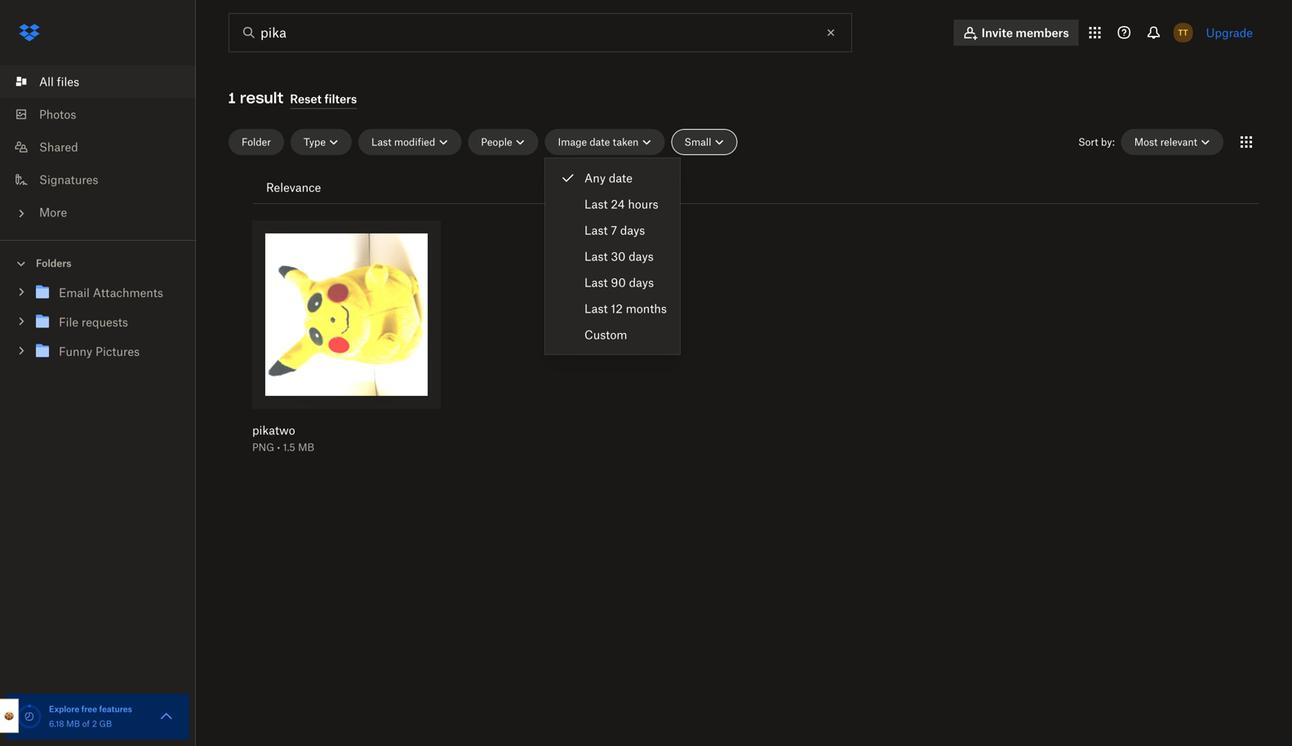 Task type: locate. For each thing, give the bounding box(es) containing it.
mb for pikatwo
[[298, 441, 314, 453]]

folder button
[[229, 129, 284, 155]]

2 last from the top
[[584, 223, 608, 237]]

4 last from the top
[[584, 275, 608, 289]]

last
[[584, 197, 608, 211], [584, 223, 608, 237], [584, 249, 608, 263], [584, 275, 608, 289], [584, 302, 608, 315]]

2 vertical spatial days
[[629, 275, 654, 289]]

photos
[[39, 107, 76, 121]]

1
[[229, 89, 235, 107]]

mb left the of
[[66, 719, 80, 729]]

0 vertical spatial mb
[[298, 441, 314, 453]]

relevance
[[266, 180, 321, 194]]

date left taken
[[590, 136, 610, 148]]

days
[[620, 223, 645, 237], [629, 249, 654, 263], [629, 275, 654, 289]]

1 vertical spatial mb
[[66, 719, 80, 729]]

days for last 30 days
[[629, 249, 654, 263]]

signatures link
[[13, 163, 196, 196]]

mb right 1.5
[[298, 441, 314, 453]]

pikatwo
[[252, 423, 295, 437]]

any date
[[584, 171, 633, 185]]

upgrade
[[1206, 26, 1253, 40]]

sort
[[1078, 136, 1098, 148]]

menu containing any date
[[545, 158, 680, 354]]

custom
[[584, 328, 627, 342]]

mb for explore
[[66, 719, 80, 729]]

last left 30
[[584, 249, 608, 263]]

date inside "radio item"
[[609, 171, 633, 185]]

png
[[252, 441, 274, 453]]

30
[[611, 249, 626, 263]]

days for last 7 days
[[620, 223, 645, 237]]

mb inside explore free features 6.18 mb of 2 gb
[[66, 719, 80, 729]]

taken
[[613, 136, 639, 148]]

6.18
[[49, 719, 64, 729]]

days right "7"
[[620, 223, 645, 237]]

last 7 days
[[584, 223, 645, 237]]

days right 30
[[629, 249, 654, 263]]

date
[[590, 136, 610, 148], [609, 171, 633, 185]]

people button
[[468, 129, 538, 155]]

date for image
[[590, 136, 610, 148]]

last 24 hours
[[584, 197, 658, 211]]

1 vertical spatial days
[[629, 249, 654, 263]]

3 last from the top
[[584, 249, 608, 263]]

0 vertical spatial date
[[590, 136, 610, 148]]

last left 90 at the left of page
[[584, 275, 608, 289]]

image date taken
[[558, 136, 639, 148]]

0 vertical spatial days
[[620, 223, 645, 237]]

result
[[240, 89, 283, 107]]

date inside popup button
[[590, 136, 610, 148]]

menu
[[545, 158, 680, 354]]

group
[[0, 275, 196, 378]]

last left "24"
[[584, 197, 608, 211]]

shared link
[[13, 131, 196, 163]]

list
[[0, 56, 196, 240]]

last left '12'
[[584, 302, 608, 315]]

1 result
[[229, 89, 283, 107]]

folder
[[242, 136, 271, 148]]

last for last 90 days
[[584, 275, 608, 289]]

more
[[39, 205, 67, 219]]

date right any
[[609, 171, 633, 185]]

days right 90 at the left of page
[[629, 275, 654, 289]]

last for last 12 months
[[584, 302, 608, 315]]

photos link
[[13, 98, 196, 131]]

1 last from the top
[[584, 197, 608, 211]]

12
[[611, 302, 623, 315]]

1 vertical spatial date
[[609, 171, 633, 185]]

last left "7"
[[584, 223, 608, 237]]

sort by:
[[1078, 136, 1115, 148]]

0 horizontal spatial mb
[[66, 719, 80, 729]]

1 horizontal spatial mb
[[298, 441, 314, 453]]

mb inside pikatwo png • 1.5 mb
[[298, 441, 314, 453]]

1.5
[[283, 441, 295, 453]]

5 last from the top
[[584, 302, 608, 315]]

mb
[[298, 441, 314, 453], [66, 719, 80, 729]]



Task type: describe. For each thing, give the bounding box(es) containing it.
of
[[82, 719, 90, 729]]

image date taken button
[[545, 129, 665, 155]]

all files list item
[[0, 65, 196, 98]]

pikatwo png • 1.5 mb
[[252, 423, 314, 453]]

quota usage element
[[16, 704, 42, 730]]

days for last 90 days
[[629, 275, 654, 289]]

by:
[[1101, 136, 1115, 148]]

last 30 days
[[584, 249, 654, 263]]

2
[[92, 719, 97, 729]]

last for last 7 days
[[584, 223, 608, 237]]

gb
[[99, 719, 112, 729]]

image
[[558, 136, 587, 148]]

more image
[[13, 205, 29, 222]]

explore free features 6.18 mb of 2 gb
[[49, 704, 132, 729]]

any
[[584, 171, 606, 185]]

7
[[611, 223, 617, 237]]

files
[[57, 75, 79, 89]]

Search in folder "Dropbox" text field
[[260, 23, 818, 42]]

months
[[626, 302, 667, 315]]

signatures
[[39, 173, 98, 187]]

features
[[99, 704, 132, 714]]

folders
[[36, 257, 71, 269]]

pikatwo button
[[252, 423, 398, 438]]

file, pikatwo.png row
[[246, 220, 441, 464]]

shared
[[39, 140, 78, 154]]

free
[[81, 704, 97, 714]]

all
[[39, 75, 54, 89]]

all files link
[[13, 65, 196, 98]]

explore
[[49, 704, 79, 714]]

last 12 months
[[584, 302, 667, 315]]

dropbox image
[[13, 16, 46, 49]]

people
[[481, 136, 512, 148]]

24
[[611, 197, 625, 211]]

hours
[[628, 197, 658, 211]]

last for last 30 days
[[584, 249, 608, 263]]

last for last 24 hours
[[584, 197, 608, 211]]

folders button
[[0, 251, 196, 275]]

upgrade link
[[1206, 26, 1253, 40]]

list containing all files
[[0, 56, 196, 240]]

90
[[611, 275, 626, 289]]

all files
[[39, 75, 79, 89]]

last 90 days
[[584, 275, 654, 289]]

any date radio item
[[545, 165, 680, 191]]

•
[[277, 441, 280, 453]]

date for any
[[609, 171, 633, 185]]



Task type: vqa. For each thing, say whether or not it's contained in the screenshot.
Any
yes



